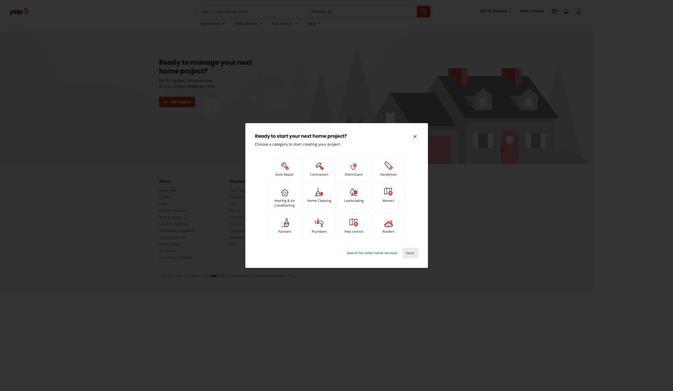 Task type: vqa. For each thing, say whether or not it's contained in the screenshot.
confused
no



Task type: describe. For each thing, give the bounding box(es) containing it.
table
[[300, 222, 309, 226]]

more
[[307, 21, 315, 26]]

landscaping image
[[349, 187, 359, 197]]

for left homecleaning 'icon' at left
[[308, 188, 313, 193]]

blog
[[237, 215, 244, 220]]

home for start
[[313, 133, 326, 140]]

developers link
[[230, 235, 247, 240]]

terms of service link
[[159, 235, 185, 240]]

about yelp careers press investor relations trust & safety content guidelines accessibility statement terms of service privacy policy ad choices your privacy choices
[[159, 188, 195, 260]]

services
[[384, 251, 398, 255]]

& inside 'heating & air conditioning'
[[287, 199, 290, 203]]

investor relations link
[[159, 208, 187, 213]]

rss link
[[230, 242, 236, 247]]

24 chevron down v2 image
[[316, 21, 322, 27]]

auto repair
[[275, 172, 294, 177]]

restaurants link
[[197, 17, 230, 31]]

responses.
[[194, 78, 214, 83]]

details
[[187, 84, 199, 89]]

safety
[[171, 215, 181, 220]]

terms
[[159, 235, 169, 240]]

support inside yelp for business business owner login claim your business page advertise on yelp yelp for restaurant owners table management business success stories business support
[[315, 235, 328, 240]]

login
[[327, 195, 335, 199]]

trust
[[159, 215, 167, 220]]

guides
[[257, 188, 268, 193]]

creating
[[303, 142, 317, 147]]

and
[[226, 274, 231, 278]]

for inside ready to start your next home project? dialog
[[359, 251, 364, 255]]

manage
[[190, 58, 219, 67]]

stories
[[328, 229, 339, 233]]

business up owner
[[313, 188, 327, 193]]

talk
[[230, 202, 236, 206]]

0 horizontal spatial choices
[[164, 249, 176, 253]]

conditioning
[[275, 203, 295, 208]]

all
[[159, 84, 163, 89]]

roofing image
[[384, 218, 393, 228]]

home for home cleaning
[[307, 199, 317, 203]]

countries
[[371, 195, 390, 200]]

collections
[[230, 195, 247, 199]]

business up claim
[[300, 195, 314, 199]]

management
[[310, 222, 331, 226]]

projects image
[[552, 9, 558, 14]]

heating
[[274, 199, 286, 203]]

cleaning
[[318, 199, 331, 203]]

1 horizontal spatial are
[[251, 274, 255, 278]]

get inside get quotes button
[[171, 99, 177, 105]]

project for start
[[327, 142, 340, 147]]

1 vertical spatial privacy
[[167, 255, 178, 260]]

2 vertical spatial to
[[289, 142, 293, 147]]

0 vertical spatial privacy
[[159, 242, 170, 247]]

search image
[[421, 9, 426, 15]]

write
[[520, 9, 529, 13]]

electricians image
[[349, 161, 359, 171]]

business down owner
[[318, 202, 332, 206]]

yelp project cost guides collections talk events yelp blog support yelp mobile developers rss
[[230, 188, 268, 247]]

press
[[159, 202, 168, 206]]

pest control
[[345, 230, 363, 234]]

yelp for business business owner login claim your business page advertise on yelp yelp for restaurant owners table management business success stories business support
[[300, 188, 344, 240]]

©
[[173, 274, 175, 278]]

cost
[[249, 188, 256, 193]]

yelp burst image
[[221, 274, 225, 278]]

registered
[[256, 274, 270, 278]]

collections link
[[230, 195, 247, 199]]

restaurant
[[313, 215, 331, 220]]

2004–2023
[[176, 274, 191, 278]]

service
[[174, 235, 185, 240]]

write a review
[[520, 9, 544, 13]]

ready to start your next home project? choose a category to start creating your project
[[255, 133, 347, 147]]

press link
[[159, 202, 168, 206]]

painters image
[[280, 218, 289, 228]]

yelp for business inside 'button'
[[480, 9, 508, 13]]

claim
[[300, 202, 309, 206]]

choose
[[255, 142, 268, 147]]

languages
[[371, 179, 391, 184]]

rss
[[230, 242, 236, 247]]

project
[[237, 188, 248, 193]]

services for home services
[[244, 21, 257, 26]]

careers link
[[159, 195, 171, 199]]

homecleaning image
[[314, 187, 324, 197]]

hvac image
[[280, 187, 289, 197]]

yelp for business link
[[300, 188, 327, 193]]

support inside 'yelp project cost guides collections talk events yelp blog support yelp mobile developers rss'
[[230, 222, 242, 226]]

business owner login link
[[300, 195, 335, 199]]

category
[[272, 142, 288, 147]]

& inside about yelp careers press investor relations trust & safety content guidelines accessibility statement terms of service privacy policy ad choices your privacy choices
[[168, 215, 171, 220]]

contractors
[[310, 172, 329, 177]]

services for auto services
[[280, 21, 293, 26]]

statement
[[179, 229, 195, 233]]

plumbers
[[312, 230, 327, 234]]

quotes.
[[173, 78, 186, 83]]

notifications image
[[563, 9, 569, 14]]

events link
[[230, 208, 240, 213]]

project? for manage
[[180, 67, 208, 76]]

plumbing image
[[314, 218, 324, 228]]

1 vertical spatial yelp for business
[[300, 179, 333, 184]]

guidelines
[[173, 222, 189, 226]]

search for other home services link
[[347, 251, 398, 255]]

repair
[[284, 172, 294, 177]]

project? for start
[[327, 133, 347, 140]]

handyman
[[380, 172, 397, 177]]

to for start
[[271, 133, 276, 140]]

24 chevron down v2 image for auto services
[[294, 21, 299, 27]]

ready to start your next home project? dialog
[[0, 0, 673, 392]]

of inside about yelp careers press investor relations trust & safety content guidelines accessibility statement terms of service privacy policy ad choices your privacy choices
[[170, 235, 173, 240]]

talk link
[[230, 202, 236, 206]]

0 vertical spatial a
[[530, 9, 532, 13]]

contractors image
[[314, 161, 324, 171]]

movers image
[[384, 187, 393, 197]]

ready for start
[[255, 133, 270, 140]]

24 chevron down v2 image for home services
[[258, 21, 264, 27]]

for inside ready to manage your next home project? ask for quotes. get responses. all your project details are here.
[[166, 78, 172, 83]]

roofers
[[382, 230, 395, 234]]

get quotes button
[[159, 97, 195, 107]]

yelp blog link
[[230, 215, 244, 220]]

quotes
[[178, 99, 191, 105]]

discover
[[230, 179, 246, 184]]

next button
[[402, 248, 418, 259]]

review
[[533, 9, 544, 13]]

about yelp link
[[159, 188, 176, 193]]

1 horizontal spatial of
[[287, 274, 289, 278]]

trademarks
[[270, 274, 286, 278]]



Task type: locate. For each thing, give the bounding box(es) containing it.
project?
[[180, 67, 208, 76], [327, 133, 347, 140]]

1 horizontal spatial get
[[187, 78, 193, 83]]

to inside ready to manage your next home project? ask for quotes. get responses. all your project details are here.
[[182, 58, 189, 67]]

home for manage
[[159, 67, 179, 76]]

choices down privacy policy link
[[164, 249, 176, 253]]

are inside ready to manage your next home project? ask for quotes. get responses. all your project details are here.
[[200, 84, 206, 89]]

for left '16 chevron down v2' image
[[488, 9, 492, 13]]

next inside ready to manage your next home project? ask for quotes. get responses. all your project details are here.
[[237, 58, 252, 67]]

handyman image
[[384, 161, 393, 171]]

support link
[[230, 222, 242, 226]]

of left yelp.
[[287, 274, 289, 278]]

privacy down terms
[[159, 242, 170, 247]]

a right write
[[530, 9, 532, 13]]

1 horizontal spatial a
[[530, 9, 532, 13]]

project? inside ready to start your next home project? choose a category to start creating your project
[[327, 133, 347, 140]]

for left other
[[359, 251, 364, 255]]

search for other home services
[[347, 251, 398, 255]]

mobile
[[237, 229, 248, 233]]

home up creating
[[313, 133, 326, 140]]

2 vertical spatial home
[[374, 251, 384, 255]]

content
[[159, 222, 172, 226]]

to for manage
[[182, 58, 189, 67]]

air
[[291, 199, 295, 203]]

content guidelines link
[[159, 222, 189, 226]]

1 vertical spatial to
[[271, 133, 276, 140]]

choices down policy
[[179, 255, 191, 260]]

0 horizontal spatial ready
[[159, 58, 181, 67]]

page
[[333, 202, 341, 206]]

2 services from the left
[[280, 21, 293, 26]]

24 chevron down v2 image right home services in the top of the page
[[258, 21, 264, 27]]

about
[[159, 179, 171, 184], [159, 188, 169, 193]]

0 horizontal spatial are
[[200, 84, 206, 89]]

marks
[[242, 274, 250, 278]]

0 vertical spatial auto
[[272, 21, 279, 26]]

electricians
[[345, 172, 363, 177]]

1 horizontal spatial services
[[280, 21, 293, 26]]

table management link
[[300, 222, 331, 226]]

0 horizontal spatial yelp for business
[[300, 179, 333, 184]]

16 chevron down v2 image
[[509, 9, 512, 13]]

painters
[[278, 230, 291, 234]]

auto
[[272, 21, 279, 26], [275, 172, 283, 177]]

,
[[220, 274, 221, 278]]

next for start
[[301, 133, 312, 140]]

0 horizontal spatial home
[[159, 67, 179, 76]]

yelp inside yelp for business 'button'
[[480, 9, 487, 13]]

ready to manage your next home project? ask for quotes. get responses. all your project details are here.
[[159, 58, 252, 89]]

0 horizontal spatial project
[[174, 84, 186, 89]]

0 vertical spatial ready
[[159, 58, 181, 67]]

0 vertical spatial get
[[187, 78, 193, 83]]

copyright
[[159, 274, 172, 278]]

0 horizontal spatial get
[[171, 99, 177, 105]]

0 vertical spatial choices
[[164, 249, 176, 253]]

0 horizontal spatial project?
[[180, 67, 208, 76]]

24 chevron down v2 image inside restaurants link
[[221, 21, 226, 27]]

services
[[244, 21, 257, 26], [280, 21, 293, 26]]

business categories element
[[197, 17, 584, 31]]

write a review link
[[518, 7, 546, 15]]

of up privacy policy link
[[170, 235, 173, 240]]

0 vertical spatial next
[[237, 58, 252, 67]]

0 vertical spatial to
[[182, 58, 189, 67]]

about up careers
[[159, 188, 169, 193]]

& right trust
[[168, 215, 171, 220]]

2 horizontal spatial 24 chevron down v2 image
[[294, 21, 299, 27]]

24 chevron down v2 image right auto services
[[294, 21, 299, 27]]

1 horizontal spatial next
[[301, 133, 312, 140]]

related
[[231, 274, 241, 278]]

24 add v2 image
[[163, 99, 169, 105]]

a inside ready to start your next home project? choose a category to start creating your project
[[269, 142, 271, 147]]

0 horizontal spatial 24 chevron down v2 image
[[221, 21, 226, 27]]

0 vertical spatial about
[[159, 179, 171, 184]]

1 vertical spatial home
[[307, 199, 317, 203]]

0 horizontal spatial services
[[244, 21, 257, 26]]

1 horizontal spatial to
[[271, 133, 276, 140]]

auto for auto services
[[272, 21, 279, 26]]

auto for auto repair
[[275, 172, 283, 177]]

support
[[230, 222, 242, 226], [315, 235, 328, 240]]

0 vertical spatial home
[[234, 21, 244, 26]]

0 vertical spatial are
[[200, 84, 206, 89]]

0 vertical spatial of
[[170, 235, 173, 240]]

1 services from the left
[[244, 21, 257, 26]]

home cleaning
[[307, 199, 331, 203]]

1 horizontal spatial &
[[287, 199, 290, 203]]

yelp for business
[[480, 9, 508, 13], [300, 179, 333, 184]]

yelp,
[[203, 274, 210, 278]]

home inside ready to start your next home project? choose a category to start creating your project
[[313, 133, 326, 140]]

get up 'details'
[[187, 78, 193, 83]]

next for manage
[[237, 58, 252, 67]]

auto services link
[[268, 17, 303, 31]]

project
[[174, 84, 186, 89], [327, 142, 340, 147]]

1 about from the top
[[159, 179, 171, 184]]

support down yelp blog link
[[230, 222, 242, 226]]

developers
[[230, 235, 247, 240]]

1 horizontal spatial yelp for business
[[480, 9, 508, 13]]

business down plumbers
[[300, 235, 314, 240]]

ask
[[159, 78, 165, 83]]

advertise
[[300, 208, 315, 213]]

0 horizontal spatial start
[[277, 133, 288, 140]]

advertise on yelp link
[[300, 208, 328, 213]]

for inside 'button'
[[488, 9, 492, 13]]

0 vertical spatial project
[[174, 84, 186, 89]]

project down quotes. in the left of the page
[[174, 84, 186, 89]]

0 vertical spatial start
[[277, 133, 288, 140]]

1 vertical spatial of
[[287, 274, 289, 278]]

yelp for restaurant owners link
[[300, 215, 344, 220]]

close image
[[412, 134, 418, 140]]

business success stories link
[[300, 229, 339, 233]]

home inside ready to manage your next home project? ask for quotes. get responses. all your project details are here.
[[159, 67, 179, 76]]

0 horizontal spatial of
[[170, 235, 173, 240]]

auto inside "business categories" element
[[272, 21, 279, 26]]

1 horizontal spatial choices
[[179, 255, 191, 260]]

yelp logo image
[[211, 274, 220, 278]]

ready up ask
[[159, 58, 181, 67]]

project inside ready to manage your next home project? ask for quotes. get responses. all your project details are here.
[[174, 84, 186, 89]]

for
[[488, 9, 492, 13], [166, 78, 172, 83], [310, 179, 315, 184], [308, 188, 313, 193], [308, 215, 313, 220], [359, 251, 364, 255]]

24 chevron down v2 image inside home services link
[[258, 21, 264, 27]]

to up category
[[271, 133, 276, 140]]

get right 24 add v2 icon on the top left of the page
[[171, 99, 177, 105]]

ad choices link
[[159, 249, 176, 253]]

24 chevron down v2 image
[[221, 21, 226, 27], [258, 21, 264, 27], [294, 21, 299, 27]]

24 chevron down v2 image right restaurants
[[221, 21, 226, 27]]

for right ask
[[166, 78, 172, 83]]

1 vertical spatial a
[[269, 142, 271, 147]]

1 vertical spatial next
[[301, 133, 312, 140]]

business inside 'button'
[[493, 9, 508, 13]]

to up quotes. in the left of the page
[[182, 58, 189, 67]]

user actions element
[[476, 6, 590, 36]]

yelp for business down contractors on the left top of page
[[300, 179, 333, 184]]

home up ask
[[159, 67, 179, 76]]

pest_control image
[[349, 218, 359, 228]]

your inside yelp for business business owner login claim your business page advertise on yelp yelp for restaurant owners table management business success stories business support
[[310, 202, 317, 206]]

get
[[187, 78, 193, 83], [171, 99, 177, 105]]

business left '16 chevron down v2' image
[[493, 9, 508, 13]]

yelp inside about yelp careers press investor relations trust & safety content guidelines accessibility statement terms of service privacy policy ad choices your privacy choices
[[169, 188, 176, 193]]

1 vertical spatial project
[[327, 142, 340, 147]]

start
[[277, 133, 288, 140], [294, 142, 302, 147]]

1 horizontal spatial home
[[307, 199, 317, 203]]

2 horizontal spatial to
[[289, 142, 293, 147]]

owner
[[315, 195, 326, 199]]

home for home services
[[234, 21, 244, 26]]

investor
[[159, 208, 172, 213]]

yelp
[[480, 9, 487, 13], [300, 179, 309, 184], [169, 188, 176, 193], [230, 188, 236, 193], [300, 188, 307, 193], [321, 208, 328, 213], [230, 215, 236, 220], [300, 215, 307, 220], [230, 229, 236, 233], [191, 274, 197, 278]]

policy
[[171, 242, 180, 247]]

control
[[352, 230, 363, 234]]

1 vertical spatial home
[[313, 133, 326, 140]]

0 vertical spatial project?
[[180, 67, 208, 76]]

1 vertical spatial choices
[[179, 255, 191, 260]]

0 horizontal spatial to
[[182, 58, 189, 67]]

home services link
[[230, 17, 268, 31]]

0 horizontal spatial a
[[269, 142, 271, 147]]

ad
[[159, 249, 163, 253]]

1 vertical spatial about
[[159, 188, 169, 193]]

start up category
[[277, 133, 288, 140]]

to right category
[[289, 142, 293, 147]]

24 chevron down v2 image inside auto services link
[[294, 21, 299, 27]]

owners
[[331, 215, 344, 220]]

1 horizontal spatial project
[[327, 142, 340, 147]]

are right marks
[[251, 274, 255, 278]]

business down contractors on the left top of page
[[316, 179, 333, 184]]

1 horizontal spatial start
[[294, 142, 302, 147]]

get inside ready to manage your next home project? ask for quotes. get responses. all your project details are here.
[[187, 78, 193, 83]]

trust & safety link
[[159, 215, 181, 220]]

None search field
[[198, 6, 431, 17]]

1 horizontal spatial ready
[[255, 133, 270, 140]]

0 vertical spatial yelp for business
[[480, 9, 508, 13]]

next inside ready to start your next home project? choose a category to start creating your project
[[301, 133, 312, 140]]

about up about yelp link
[[159, 179, 171, 184]]

start left creating
[[294, 142, 302, 147]]

0 horizontal spatial next
[[237, 58, 252, 67]]

about inside about yelp careers press investor relations trust & safety content guidelines accessibility statement terms of service privacy policy ad choices your privacy choices
[[159, 188, 169, 193]]

about for about
[[159, 179, 171, 184]]

1 horizontal spatial 24 chevron down v2 image
[[258, 21, 264, 27]]

2 horizontal spatial home
[[374, 251, 384, 255]]

about for about yelp careers press investor relations trust & safety content guidelines accessibility statement terms of service privacy policy ad choices your privacy choices
[[159, 188, 169, 193]]

home right other
[[374, 251, 384, 255]]

your privacy choices link
[[159, 255, 191, 260]]

events
[[230, 208, 240, 213]]

project? inside ready to manage your next home project? ask for quotes. get responses. all your project details are here.
[[180, 67, 208, 76]]

1 vertical spatial are
[[251, 274, 255, 278]]

home inside "business categories" element
[[234, 21, 244, 26]]

privacy down ad choices 'link'
[[167, 255, 178, 260]]

ready inside ready to start your next home project? choose a category to start creating your project
[[255, 133, 270, 140]]

auto services
[[272, 21, 293, 26]]

business down table
[[300, 229, 314, 233]]

home
[[159, 67, 179, 76], [313, 133, 326, 140], [374, 251, 384, 255]]

copyright © 2004–2023 yelp inc. yelp,
[[159, 274, 210, 278]]

search
[[347, 251, 358, 255]]

1 24 chevron down v2 image from the left
[[221, 21, 226, 27]]

ready for manage
[[159, 58, 181, 67]]

landscaping
[[344, 199, 364, 203]]

for down advertise
[[308, 215, 313, 220]]

0 vertical spatial support
[[230, 222, 242, 226]]

restaurants
[[201, 21, 220, 26]]

more link
[[303, 17, 326, 31]]

1 vertical spatial get
[[171, 99, 177, 105]]

3 24 chevron down v2 image from the left
[[294, 21, 299, 27]]

2 about from the top
[[159, 188, 169, 193]]

claim your business page link
[[300, 202, 341, 206]]

project right creating
[[327, 142, 340, 147]]

here.
[[207, 84, 216, 89]]

project for manage
[[174, 84, 186, 89]]

of
[[170, 235, 173, 240], [287, 274, 289, 278]]

for up yelp for business link
[[310, 179, 315, 184]]

1 horizontal spatial home
[[313, 133, 326, 140]]

0 vertical spatial home
[[159, 67, 179, 76]]

home inside dialog
[[307, 199, 317, 203]]

1 vertical spatial ready
[[255, 133, 270, 140]]

1 horizontal spatial project?
[[327, 133, 347, 140]]

ready inside ready to manage your next home project? ask for quotes. get responses. all your project details are here.
[[159, 58, 181, 67]]

0 vertical spatial &
[[287, 199, 290, 203]]

& left air
[[287, 199, 290, 203]]

0 horizontal spatial support
[[230, 222, 242, 226]]

2 24 chevron down v2 image from the left
[[258, 21, 264, 27]]

autorepair image
[[280, 161, 289, 171]]

home services
[[234, 21, 257, 26]]

1 vertical spatial &
[[168, 215, 171, 220]]

to
[[182, 58, 189, 67], [271, 133, 276, 140], [289, 142, 293, 147]]

0 horizontal spatial &
[[168, 215, 171, 220]]

1 vertical spatial project?
[[327, 133, 347, 140]]

0 horizontal spatial home
[[234, 21, 244, 26]]

auto inside ready to start your next home project? dialog
[[275, 172, 283, 177]]

24 chevron down v2 image for restaurants
[[221, 21, 226, 27]]

a right choose
[[269, 142, 271, 147]]

ready up choose
[[255, 133, 270, 140]]

1 vertical spatial auto
[[275, 172, 283, 177]]

are down responses.
[[200, 84, 206, 89]]

support down plumbers
[[315, 235, 328, 240]]

1 vertical spatial start
[[294, 142, 302, 147]]

yelp for business left '16 chevron down v2' image
[[480, 9, 508, 13]]

success
[[315, 229, 327, 233]]

business
[[493, 9, 508, 13], [316, 179, 333, 184], [313, 188, 327, 193], [300, 195, 314, 199], [318, 202, 332, 206], [300, 229, 314, 233], [300, 235, 314, 240]]

project inside ready to start your next home project? choose a category to start creating your project
[[327, 142, 340, 147]]

1 horizontal spatial support
[[315, 235, 328, 240]]

1 vertical spatial support
[[315, 235, 328, 240]]

yelp for business button
[[478, 7, 514, 15]]



